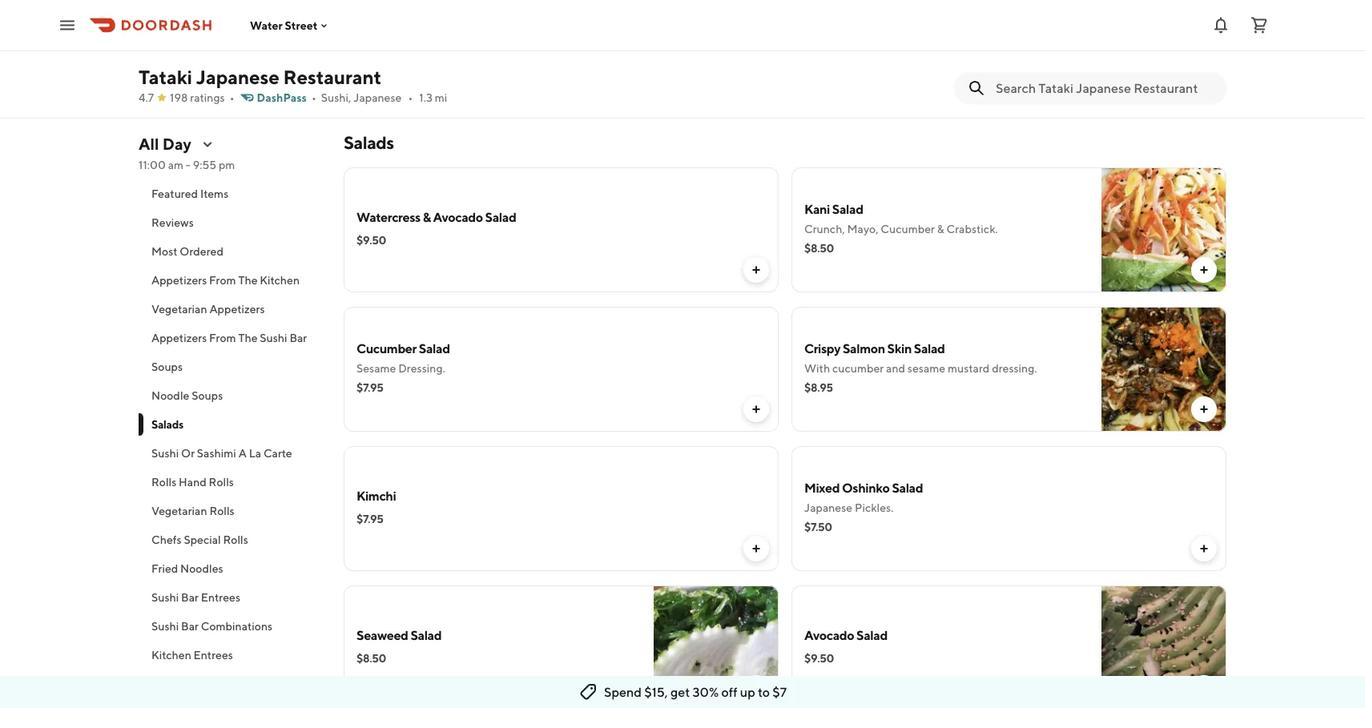 Task type: vqa. For each thing, say whether or not it's contained in the screenshot.
'fast food' at top
no



Task type: describe. For each thing, give the bounding box(es) containing it.
reviews
[[151, 216, 194, 229]]

soups button
[[139, 353, 324, 381]]

seaweed salad
[[357, 628, 442, 643]]

0 horizontal spatial salads
[[151, 418, 183, 431]]

1 vertical spatial add item to cart image
[[1198, 403, 1211, 416]]

kimchi
[[357, 488, 396, 504]]

bento box combinations
[[151, 677, 278, 691]]

spend $15, get 30% off up to $7
[[604, 685, 787, 700]]

most ordered
[[151, 245, 223, 258]]

tataki
[[139, 65, 192, 88]]

restaurant
[[283, 65, 381, 88]]

from for sushi
[[209, 331, 236, 345]]

or
[[181, 447, 195, 460]]

ordered
[[180, 245, 223, 258]]

-
[[186, 158, 191, 171]]

watercress & avocado salad
[[357, 210, 516, 225]]

avocado salad image
[[1102, 586, 1227, 708]]

sushi bar combinations button
[[139, 612, 324, 641]]

$7.50
[[804, 520, 832, 534]]

$15,
[[644, 685, 668, 700]]

salad inside crispy salmon skin salad with cucumber and sesame mustard dressing. $8.95
[[914, 341, 945, 356]]

the for kitchen
[[238, 274, 258, 287]]

crabstick.
[[947, 222, 998, 236]]

menus image
[[201, 138, 214, 151]]

japanese for tataki
[[196, 65, 279, 88]]

0 items, open order cart image
[[1250, 16, 1269, 35]]

198 ratings •
[[170, 91, 234, 104]]

sesame
[[357, 362, 396, 375]]

water street
[[250, 19, 318, 32]]

salmon
[[843, 341, 885, 356]]

sushi,
[[321, 91, 351, 104]]

mixed oshinko salad japanese pickles. $7.50
[[804, 480, 923, 534]]

watercress
[[357, 210, 421, 225]]

kani salad crunch, mayo, cucumber & crabstick. $8.50
[[804, 202, 998, 255]]

sushi bar entrees button
[[139, 583, 324, 612]]

9:55
[[193, 158, 216, 171]]

seaweed
[[357, 628, 408, 643]]

vegetarian rolls
[[151, 504, 234, 518]]

add item to cart image for watercress & avocado salad
[[750, 264, 763, 276]]

vegetarian appetizers button
[[139, 295, 324, 324]]

crispy salmon skin salad image
[[1102, 307, 1227, 432]]

street
[[285, 19, 318, 32]]

carte
[[264, 447, 292, 460]]

vegetarian appetizers
[[151, 302, 265, 316]]

sashimi
[[197, 447, 236, 460]]

from for kitchen
[[209, 274, 236, 287]]

vegetarian for vegetarian rolls
[[151, 504, 207, 518]]

30%
[[693, 685, 719, 700]]

vegetarian for vegetarian appetizers
[[151, 302, 207, 316]]

appetizers from the kitchen
[[151, 274, 300, 287]]

& inside kani salad crunch, mayo, cucumber & crabstick. $8.50
[[937, 222, 944, 236]]

am
[[168, 158, 184, 171]]

sushi or sashimi a la carte button
[[139, 439, 324, 468]]

appetizers for appetizers from the sushi bar
[[151, 331, 207, 345]]

chefs
[[151, 533, 182, 546]]

noodle soups button
[[139, 381, 324, 410]]

sushi bar combinations
[[151, 620, 273, 633]]

$7.95 inside cucumber salad sesame dressing. $7.95
[[357, 381, 383, 394]]

bar for combinations
[[181, 620, 199, 633]]

bento box combinations button
[[139, 670, 324, 699]]

avocado salad
[[804, 628, 888, 643]]

cucumber inside kani salad crunch, mayo, cucumber & crabstick. $8.50
[[881, 222, 935, 236]]

appetizers from the sushi bar
[[151, 331, 307, 345]]

mayo,
[[847, 222, 879, 236]]

spend
[[604, 685, 642, 700]]

chefs special rolls button
[[139, 526, 324, 554]]

$8.50 inside kani salad crunch, mayo, cucumber & crabstick. $8.50
[[804, 242, 834, 255]]

fried noodles button
[[139, 554, 324, 583]]

noodles
[[180, 562, 223, 575]]

water
[[250, 19, 283, 32]]

hand
[[179, 476, 207, 489]]

• for sushi, japanese • 1.3 mi
[[408, 91, 413, 104]]

4.7
[[139, 91, 154, 104]]

1 horizontal spatial avocado
[[804, 628, 854, 643]]

skin
[[887, 341, 912, 356]]

noodle
[[151, 389, 189, 402]]

sushi or sashimi a la carte
[[151, 447, 292, 460]]

$9.50 for avocado salad
[[804, 652, 834, 665]]

appetizers for appetizers from the kitchen
[[151, 274, 207, 287]]

mixed
[[804, 480, 840, 496]]

bento
[[151, 677, 182, 691]]

11:00
[[139, 158, 166, 171]]

seaweed salad image
[[654, 586, 779, 708]]

sushi bar entrees
[[151, 591, 240, 604]]

open menu image
[[58, 16, 77, 35]]

11:00 am - 9:55 pm
[[139, 158, 235, 171]]

mi
[[435, 91, 447, 104]]

salad inside mixed oshinko salad japanese pickles. $7.50
[[892, 480, 923, 496]]

soups inside "button"
[[192, 389, 223, 402]]

combinations for bento box combinations
[[207, 677, 278, 691]]

• for 198 ratings •
[[230, 91, 234, 104]]

rolls inside button
[[209, 504, 234, 518]]



Task type: locate. For each thing, give the bounding box(es) containing it.
off
[[721, 685, 738, 700]]

water street button
[[250, 19, 330, 32]]

soups right the noodle
[[192, 389, 223, 402]]

0 vertical spatial entrees
[[201, 591, 240, 604]]

0 vertical spatial add item to cart image
[[750, 264, 763, 276]]

1 horizontal spatial &
[[937, 222, 944, 236]]

rolls inside 'button'
[[223, 533, 248, 546]]

0 vertical spatial kitchen
[[260, 274, 300, 287]]

dashpass •
[[257, 91, 316, 104]]

sushi inside button
[[151, 620, 179, 633]]

0 vertical spatial appetizers
[[151, 274, 207, 287]]

crispy
[[804, 341, 841, 356]]

& right watercress
[[423, 210, 431, 225]]

kitchen up bento
[[151, 649, 191, 662]]

• left 1.3
[[408, 91, 413, 104]]

2 from from the top
[[209, 331, 236, 345]]

2 the from the top
[[238, 331, 258, 345]]

0 horizontal spatial •
[[230, 91, 234, 104]]

cucumber salad sesame dressing. $7.95
[[357, 341, 450, 394]]

all day
[[139, 135, 191, 153]]

soups inside button
[[151, 360, 183, 373]]

reviews button
[[139, 208, 324, 237]]

appetizers down vegetarian appetizers
[[151, 331, 207, 345]]

up
[[740, 685, 755, 700]]

0 vertical spatial $9.50
[[357, 234, 386, 247]]

featured items
[[151, 187, 229, 200]]

bar inside the sushi bar entrees button
[[181, 591, 199, 604]]

items
[[200, 187, 229, 200]]

sushi for sushi bar entrees
[[151, 591, 179, 604]]

1 vertical spatial avocado
[[804, 628, 854, 643]]

& left crabstick.
[[937, 222, 944, 236]]

0 horizontal spatial kitchen
[[151, 649, 191, 662]]

japanese
[[196, 65, 279, 88], [354, 91, 402, 104], [804, 501, 853, 514]]

$9.50 for watercress & avocado salad
[[357, 234, 386, 247]]

cucumber inside cucumber salad sesame dressing. $7.95
[[357, 341, 417, 356]]

kitchen inside appetizers from the kitchen button
[[260, 274, 300, 287]]

0 vertical spatial the
[[238, 274, 258, 287]]

add item to cart image for kimchi
[[750, 542, 763, 555]]

avocado
[[433, 210, 483, 225], [804, 628, 854, 643]]

1 vertical spatial combinations
[[207, 677, 278, 691]]

from down most ordered 'button'
[[209, 274, 236, 287]]

1 vertical spatial the
[[238, 331, 258, 345]]

Item Search search field
[[996, 79, 1214, 97]]

tataki japanese restaurant
[[139, 65, 381, 88]]

1 horizontal spatial soups
[[192, 389, 223, 402]]

crispy salmon skin salad with cucumber and sesame mustard dressing. $8.95
[[804, 341, 1037, 394]]

1 vertical spatial $8.50
[[357, 652, 386, 665]]

the down vegetarian appetizers button
[[238, 331, 258, 345]]

appetizers
[[151, 274, 207, 287], [209, 302, 265, 316], [151, 331, 207, 345]]

japanese up ratings
[[196, 65, 279, 88]]

bar inside appetizers from the sushi bar button
[[290, 331, 307, 345]]

0 vertical spatial salads
[[344, 132, 394, 153]]

dashpass
[[257, 91, 307, 104]]

soups up the noodle
[[151, 360, 183, 373]]

0 horizontal spatial cucumber
[[357, 341, 417, 356]]

combinations down kitchen entrees button
[[207, 677, 278, 691]]

japanese inside mixed oshinko salad japanese pickles. $7.50
[[804, 501, 853, 514]]

from down vegetarian appetizers button
[[209, 331, 236, 345]]

bar up kitchen entrees
[[181, 620, 199, 633]]

all
[[139, 135, 159, 153]]

1 horizontal spatial •
[[312, 91, 316, 104]]

bar inside 'sushi bar combinations' button
[[181, 620, 199, 633]]

salads down the noodle
[[151, 418, 183, 431]]

soups
[[151, 360, 183, 373], [192, 389, 223, 402]]

chefs special rolls
[[151, 533, 248, 546]]

fried
[[151, 562, 178, 575]]

entrees down sushi bar combinations
[[194, 649, 233, 662]]

noodle soups
[[151, 389, 223, 402]]

appetizers from the kitchen button
[[139, 266, 324, 295]]

$8.95
[[804, 381, 833, 394]]

0 vertical spatial from
[[209, 274, 236, 287]]

0 vertical spatial vegetarian
[[151, 302, 207, 316]]

featured items button
[[139, 179, 324, 208]]

rolls hand rolls
[[151, 476, 234, 489]]

1 vertical spatial entrees
[[194, 649, 233, 662]]

to
[[758, 685, 770, 700]]

1 vertical spatial appetizers
[[209, 302, 265, 316]]

vegetarian rolls button
[[139, 497, 324, 526]]

ratings
[[190, 91, 225, 104]]

1 the from the top
[[238, 274, 258, 287]]

combinations for sushi bar combinations
[[201, 620, 273, 633]]

0 vertical spatial combinations
[[201, 620, 273, 633]]

1 vertical spatial vegetarian
[[151, 504, 207, 518]]

2 vertical spatial appetizers
[[151, 331, 207, 345]]

the
[[238, 274, 258, 287], [238, 331, 258, 345]]

1 • from the left
[[230, 91, 234, 104]]

1 vertical spatial bar
[[181, 591, 199, 604]]

special
[[184, 533, 221, 546]]

0 vertical spatial bar
[[290, 331, 307, 345]]

$17.95
[[357, 46, 388, 59]]

2 vertical spatial add item to cart image
[[750, 542, 763, 555]]

$9.50
[[357, 234, 386, 247], [804, 652, 834, 665]]

sushi, japanese • 1.3 mi
[[321, 91, 447, 104]]

0 vertical spatial soups
[[151, 360, 183, 373]]

bar for entrees
[[181, 591, 199, 604]]

salads down sushi, japanese • 1.3 mi at left top
[[344, 132, 394, 153]]

1.3
[[419, 91, 433, 104]]

0 horizontal spatial soups
[[151, 360, 183, 373]]

$7.95 down sesame
[[357, 381, 383, 394]]

the down most ordered 'button'
[[238, 274, 258, 287]]

2 vegetarian from the top
[[151, 504, 207, 518]]

sushi left or
[[151, 447, 179, 460]]

la
[[249, 447, 261, 460]]

$7.95 down the kimchi
[[357, 512, 383, 526]]

0 horizontal spatial japanese
[[196, 65, 279, 88]]

$8.50 down the crunch,
[[804, 242, 834, 255]]

kitchen down most ordered 'button'
[[260, 274, 300, 287]]

cucumber right mayo,
[[881, 222, 935, 236]]

1 horizontal spatial salads
[[344, 132, 394, 153]]

dressing.
[[398, 362, 445, 375]]

sushi up kitchen entrees
[[151, 620, 179, 633]]

1 $7.95 from the top
[[357, 381, 383, 394]]

most
[[151, 245, 178, 258]]

1 vertical spatial japanese
[[354, 91, 402, 104]]

japanese down mixed
[[804, 501, 853, 514]]

$8.50 down the "seaweed"
[[357, 652, 386, 665]]

2 horizontal spatial •
[[408, 91, 413, 104]]

pickles.
[[855, 501, 894, 514]]

0 horizontal spatial $9.50
[[357, 234, 386, 247]]

and
[[886, 362, 905, 375]]

0 horizontal spatial &
[[423, 210, 431, 225]]

0 vertical spatial japanese
[[196, 65, 279, 88]]

rolls down rolls hand rolls "button"
[[209, 504, 234, 518]]

1 from from the top
[[209, 274, 236, 287]]

1 horizontal spatial cucumber
[[881, 222, 935, 236]]

notification bell image
[[1211, 16, 1231, 35]]

oshinko
[[842, 480, 890, 496]]

kitchen inside kitchen entrees button
[[151, 649, 191, 662]]

kitchen entrees button
[[139, 641, 324, 670]]

salad inside cucumber salad sesame dressing. $7.95
[[419, 341, 450, 356]]

2 horizontal spatial japanese
[[804, 501, 853, 514]]

combinations inside button
[[201, 620, 273, 633]]

appetizers from the sushi bar button
[[139, 324, 324, 353]]

0 vertical spatial $8.50
[[804, 242, 834, 255]]

salad inside kani salad crunch, mayo, cucumber & crabstick. $8.50
[[832, 202, 863, 217]]

rolls left hand
[[151, 476, 177, 489]]

bar
[[290, 331, 307, 345], [181, 591, 199, 604], [181, 620, 199, 633]]

$9.50 down watercress
[[357, 234, 386, 247]]

rolls right hand
[[209, 476, 234, 489]]

1 horizontal spatial japanese
[[354, 91, 402, 104]]

appetizers down "most ordered"
[[151, 274, 207, 287]]

a
[[238, 447, 247, 460]]

rolls hand rolls button
[[139, 468, 324, 497]]

get
[[671, 685, 690, 700]]

0 vertical spatial avocado
[[433, 210, 483, 225]]

1 vertical spatial cucumber
[[357, 341, 417, 356]]

kani
[[804, 202, 830, 217]]

appetizers down appetizers from the kitchen button
[[209, 302, 265, 316]]

2 vertical spatial bar
[[181, 620, 199, 633]]

entrees up sushi bar combinations
[[201, 591, 240, 604]]

mustard
[[948, 362, 990, 375]]

combinations
[[201, 620, 273, 633], [207, 677, 278, 691]]

salads
[[344, 132, 394, 153], [151, 418, 183, 431]]

featured
[[151, 187, 198, 200]]

bar down fried noodles at the bottom left of the page
[[181, 591, 199, 604]]

0 vertical spatial cucumber
[[881, 222, 935, 236]]

1 vertical spatial salads
[[151, 418, 183, 431]]

most ordered button
[[139, 237, 324, 266]]

kitchen entrees
[[151, 649, 233, 662]]

combinations inside button
[[207, 677, 278, 691]]

crunch,
[[804, 222, 845, 236]]

with
[[804, 362, 830, 375]]

pm
[[219, 158, 235, 171]]

kani salad image
[[1102, 167, 1227, 292]]

1 vertical spatial $7.95
[[357, 512, 383, 526]]

sushi for sushi bar combinations
[[151, 620, 179, 633]]

sushi down fried
[[151, 591, 179, 604]]

2 • from the left
[[312, 91, 316, 104]]

bar down vegetarian appetizers button
[[290, 331, 307, 345]]

dressing.
[[992, 362, 1037, 375]]

1 vertical spatial from
[[209, 331, 236, 345]]

kitchen
[[260, 274, 300, 287], [151, 649, 191, 662]]

1 horizontal spatial kitchen
[[260, 274, 300, 287]]

combinations down the sushi bar entrees button
[[201, 620, 273, 633]]

1 vertical spatial soups
[[192, 389, 223, 402]]

japanese right sushi,
[[354, 91, 402, 104]]

0 vertical spatial $7.95
[[357, 381, 383, 394]]

add item to cart image
[[750, 264, 763, 276], [1198, 403, 1211, 416], [750, 542, 763, 555]]

3 • from the left
[[408, 91, 413, 104]]

$7.95
[[357, 381, 383, 394], [357, 512, 383, 526]]

sesame
[[908, 362, 946, 375]]

198
[[170, 91, 188, 104]]

sushi down vegetarian appetizers button
[[260, 331, 287, 345]]

1 vegetarian from the top
[[151, 302, 207, 316]]

day
[[162, 135, 191, 153]]

$9.50 down avocado salad
[[804, 652, 834, 665]]

cucumber up sesame
[[357, 341, 417, 356]]

• right ratings
[[230, 91, 234, 104]]

rolls down vegetarian rolls button
[[223, 533, 248, 546]]

1 horizontal spatial $8.50
[[804, 242, 834, 255]]

vegetarian down the appetizers from the kitchen
[[151, 302, 207, 316]]

japanese for sushi,
[[354, 91, 402, 104]]

1 vertical spatial kitchen
[[151, 649, 191, 662]]

sushi for sushi or sashimi a la carte
[[151, 447, 179, 460]]

1 vertical spatial $9.50
[[804, 652, 834, 665]]

cucumber
[[832, 362, 884, 375]]

2 vertical spatial japanese
[[804, 501, 853, 514]]

2 $7.95 from the top
[[357, 512, 383, 526]]

the for sushi
[[238, 331, 258, 345]]

vegetarian up chefs
[[151, 504, 207, 518]]

0 horizontal spatial avocado
[[433, 210, 483, 225]]

&
[[423, 210, 431, 225], [937, 222, 944, 236]]

• left sushi,
[[312, 91, 316, 104]]

add item to cart image
[[1198, 264, 1211, 276], [750, 403, 763, 416], [1198, 542, 1211, 555], [750, 682, 763, 695]]

1 horizontal spatial $9.50
[[804, 652, 834, 665]]

0 horizontal spatial $8.50
[[357, 652, 386, 665]]



